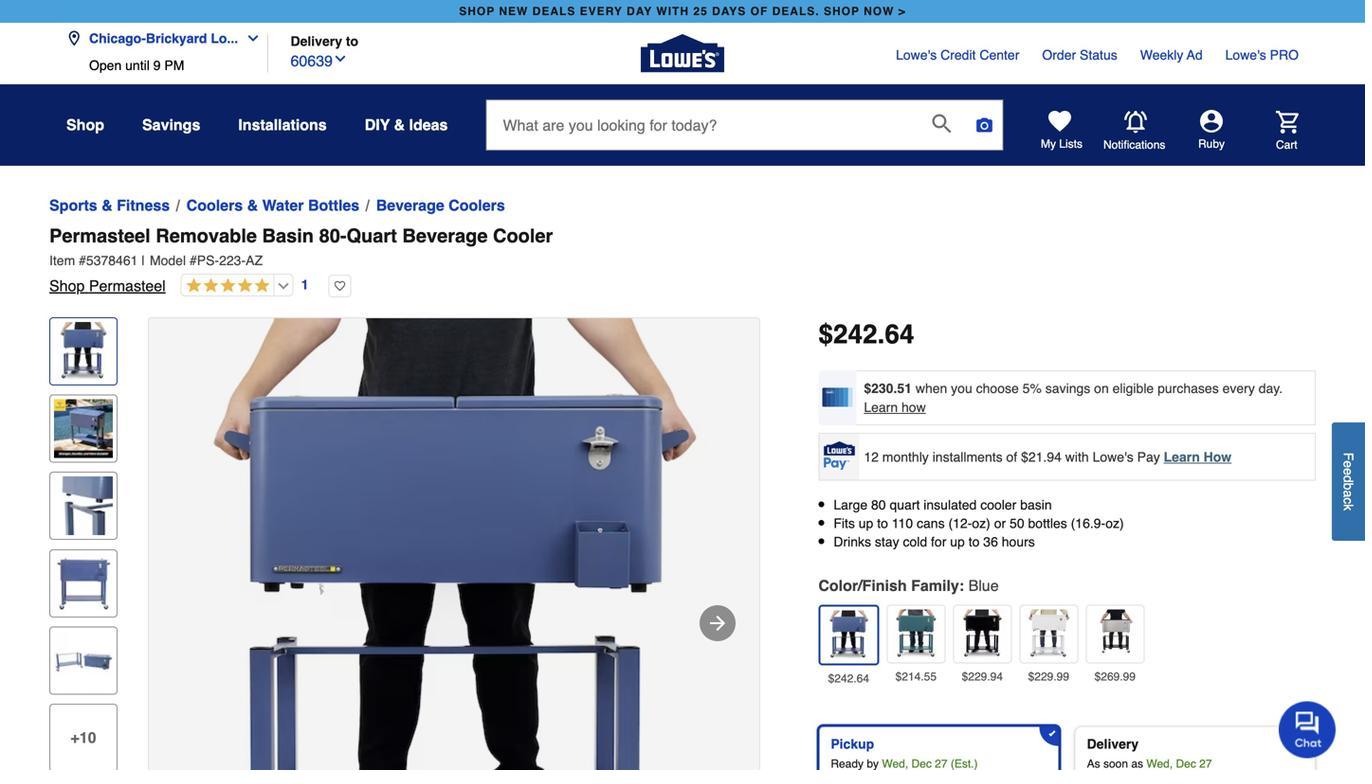 Task type: vqa. For each thing, say whether or not it's contained in the screenshot.
Q&A
no



Task type: describe. For each thing, give the bounding box(es) containing it.
2 e from the top
[[1341, 468, 1356, 476]]

ruby
[[1199, 137, 1225, 151]]

monthly
[[883, 450, 929, 465]]

pm
[[164, 58, 184, 73]]

chicago-brickyard lo...
[[89, 31, 238, 46]]

heart outline image
[[329, 275, 351, 298]]

stay
[[875, 535, 899, 550]]

cans
[[917, 516, 945, 532]]

1 e from the top
[[1341, 461, 1356, 468]]

or
[[994, 516, 1006, 532]]

until
[[125, 58, 150, 73]]

& for diy
[[394, 116, 405, 134]]

with
[[1066, 450, 1089, 465]]

status
[[1080, 47, 1118, 63]]

2 vertical spatial to
[[969, 535, 980, 550]]

80
[[871, 498, 886, 513]]

permasteel  #ps-223-az - thumbnail3 image
[[54, 477, 113, 536]]

installations
[[238, 116, 327, 134]]

deals
[[533, 5, 576, 18]]

how
[[1204, 450, 1232, 465]]

day
[[627, 5, 653, 18]]

green image
[[892, 610, 941, 659]]

1 vertical spatial up
[[950, 535, 965, 550]]

$
[[819, 320, 833, 350]]

of
[[751, 5, 768, 18]]

0 vertical spatial to
[[346, 34, 359, 49]]

1 coolers from the left
[[186, 197, 243, 214]]

1 shop from the left
[[459, 5, 495, 18]]

stainless steel image
[[1091, 610, 1140, 659]]

my lists
[[1041, 137, 1083, 151]]

permasteel  #ps-223-az image
[[149, 319, 760, 771]]

25
[[694, 5, 708, 18]]

shop new deals every day with 25 days of deals. shop now > link
[[455, 0, 910, 23]]

2 shop from the left
[[824, 5, 860, 18]]

my lists link
[[1041, 110, 1083, 152]]

110
[[892, 516, 913, 532]]

2 # from the left
[[190, 253, 197, 268]]

eligible
[[1113, 381, 1154, 396]]

9
[[153, 58, 161, 73]]

& for sports
[[102, 197, 113, 214]]

f
[[1341, 453, 1356, 461]]

:
[[959, 577, 964, 595]]

of
[[1007, 450, 1018, 465]]

1 horizontal spatial lowe's
[[1093, 450, 1134, 465]]

lists
[[1059, 137, 1083, 151]]

diy & ideas
[[365, 116, 448, 134]]

coolers & water bottles
[[186, 197, 360, 214]]

f e e d b a c k
[[1341, 453, 1356, 511]]

1 vertical spatial permasteel
[[89, 277, 166, 295]]

cart
[[1276, 138, 1298, 151]]

diy
[[365, 116, 390, 134]]

bottles
[[1028, 516, 1067, 532]]

pay
[[1137, 450, 1160, 465]]

(16.9-
[[1071, 516, 1106, 532]]

chevron down image inside chicago-brickyard lo... button
[[238, 31, 261, 46]]

permasteel  #ps-223-az - thumbnail4 image
[[54, 555, 113, 613]]

$229.94
[[962, 671, 1003, 684]]

pickup
[[831, 737, 874, 752]]

1 vertical spatial learn
[[1164, 450, 1200, 465]]

lo...
[[211, 31, 238, 46]]

location image
[[66, 31, 82, 46]]

cooler
[[981, 498, 1017, 513]]

az
[[246, 253, 263, 268]]

lowe's for lowe's credit center
[[896, 47, 937, 63]]

item
[[49, 253, 75, 268]]

lowe's for lowe's pro
[[1226, 47, 1267, 63]]

& for coolers
[[247, 197, 258, 214]]

delivery for delivery to
[[291, 34, 342, 49]]

d
[[1341, 476, 1356, 483]]

installations button
[[238, 108, 327, 142]]

permasteel  #ps-223-az - thumbnail image
[[54, 322, 113, 381]]

2 coolers from the left
[[449, 197, 505, 214]]

lowes pay logo image
[[821, 442, 858, 470]]

>
[[899, 5, 906, 18]]

family
[[911, 577, 959, 595]]

black image
[[958, 610, 1007, 659]]

order
[[1042, 47, 1076, 63]]

order status link
[[1042, 46, 1118, 64]]

lowe's credit center
[[896, 47, 1020, 63]]

$229.99
[[1028, 671, 1070, 684]]

weekly ad
[[1140, 47, 1203, 63]]

savings button
[[142, 108, 200, 142]]

quart
[[890, 498, 920, 513]]

5%
[[1023, 381, 1042, 396]]

5378461
[[86, 253, 138, 268]]

shop new deals every day with 25 days of deals. shop now >
[[459, 5, 906, 18]]

k
[[1341, 505, 1356, 511]]

savings
[[142, 116, 200, 134]]

shop for shop
[[66, 116, 104, 134]]

2 oz) from the left
[[1106, 516, 1124, 532]]

lowe's home improvement logo image
[[641, 12, 724, 95]]

learn how link
[[1164, 450, 1232, 465]]

$242.64
[[828, 673, 870, 686]]

weekly
[[1140, 47, 1184, 63]]

drinks
[[834, 535, 871, 550]]

permasteel  #ps-223-az - thumbnail2 image
[[54, 400, 113, 459]]

$ 242 . 64
[[819, 320, 915, 350]]



Task type: locate. For each thing, give the bounding box(es) containing it.
lowe's
[[896, 47, 937, 63], [1226, 47, 1267, 63], [1093, 450, 1134, 465]]

sports
[[49, 197, 97, 214]]

beverage up quart
[[376, 197, 444, 214]]

12 monthly installments of $21.94 with lowe's pay learn how
[[864, 450, 1232, 465]]

shop down 'item'
[[49, 277, 85, 295]]

up
[[859, 516, 874, 532], [950, 535, 965, 550]]

with
[[657, 5, 689, 18]]

$214.55
[[896, 671, 937, 684]]

lowe's pro
[[1226, 47, 1299, 63]]

1 horizontal spatial chevron down image
[[333, 51, 348, 66]]

0 vertical spatial shop
[[66, 116, 104, 134]]

& right the sports
[[102, 197, 113, 214]]

hours
[[1002, 535, 1035, 550]]

shop for shop permasteel
[[49, 277, 85, 295]]

lowe's left "credit"
[[896, 47, 937, 63]]

fitness
[[117, 197, 170, 214]]

beverage coolers link
[[376, 194, 505, 217]]

chevron down image inside 60639 button
[[333, 51, 348, 66]]

f e e d b a c k button
[[1332, 423, 1365, 541]]

shop left new
[[459, 5, 495, 18]]

lowe's home improvement lists image
[[1049, 110, 1071, 133]]

coolers up the cooler
[[449, 197, 505, 214]]

$269.99
[[1095, 671, 1136, 684]]

delivery down $269.99
[[1087, 737, 1139, 752]]

ps-
[[197, 253, 219, 268]]

e up b
[[1341, 468, 1356, 476]]

oz) right bottles
[[1106, 516, 1124, 532]]

# right 'item'
[[79, 253, 86, 268]]

lowe's left pay
[[1093, 450, 1134, 465]]

brickyard
[[146, 31, 207, 46]]

+10
[[71, 730, 96, 747]]

0 horizontal spatial coolers
[[186, 197, 243, 214]]

permasteel  #ps-223-az - thumbnail5 image
[[54, 632, 113, 691]]

0 horizontal spatial chevron down image
[[238, 31, 261, 46]]

permasteel down 5378461
[[89, 277, 166, 295]]

2 horizontal spatial to
[[969, 535, 980, 550]]

beverage
[[376, 197, 444, 214], [402, 225, 488, 247]]

lowe's home improvement notification center image
[[1125, 111, 1147, 133]]

model
[[150, 253, 186, 268]]

delivery for delivery
[[1087, 737, 1139, 752]]

chevron down image down delivery to
[[333, 51, 348, 66]]

ad
[[1187, 47, 1203, 63]]

beverage down beverage coolers link
[[402, 225, 488, 247]]

delivery
[[291, 34, 342, 49], [1087, 737, 1139, 752]]

coolers up the 'removable'
[[186, 197, 243, 214]]

223-
[[219, 253, 246, 268]]

& inside sports & fitness link
[[102, 197, 113, 214]]

beverage inside the permasteel removable basin 80-quart beverage cooler item # 5378461 | model # ps-223-az
[[402, 225, 488, 247]]

1 vertical spatial delivery
[[1087, 737, 1139, 752]]

up down (12-
[[950, 535, 965, 550]]

now
[[864, 5, 895, 18]]

& right diy
[[394, 116, 405, 134]]

0 horizontal spatial up
[[859, 516, 874, 532]]

delivery up the 60639
[[291, 34, 342, 49]]

5 stars image
[[182, 278, 270, 295]]

white image
[[1024, 610, 1074, 659]]

my
[[1041, 137, 1056, 151]]

shop button
[[66, 108, 104, 142]]

0 horizontal spatial delivery
[[291, 34, 342, 49]]

learn inside $230.51 when you choose 5% savings on eligible purchases every day. learn how
[[864, 400, 898, 415]]

sports & fitness
[[49, 197, 170, 214]]

0 horizontal spatial lowe's
[[896, 47, 937, 63]]

bottles
[[308, 197, 360, 214]]

weekly ad link
[[1140, 46, 1203, 64]]

0 horizontal spatial oz)
[[972, 516, 991, 532]]

how
[[902, 400, 926, 415]]

2 horizontal spatial lowe's
[[1226, 47, 1267, 63]]

1 vertical spatial shop
[[49, 277, 85, 295]]

1 vertical spatial beverage
[[402, 225, 488, 247]]

option group
[[811, 719, 1324, 771]]

0 vertical spatial chevron down image
[[238, 31, 261, 46]]

when
[[916, 381, 948, 396]]

lowe's home improvement cart image
[[1276, 111, 1299, 133]]

learn right pay
[[1164, 450, 1200, 465]]

0 vertical spatial learn
[[864, 400, 898, 415]]

64
[[885, 320, 915, 350]]

e
[[1341, 461, 1356, 468], [1341, 468, 1356, 476]]

every
[[1223, 381, 1255, 396]]

80-
[[319, 225, 347, 247]]

arrow right image
[[706, 613, 729, 635]]

delivery inside option group
[[1087, 737, 1139, 752]]

1
[[301, 278, 309, 293]]

e up 'd'
[[1341, 461, 1356, 468]]

50
[[1010, 516, 1025, 532]]

1 horizontal spatial learn
[[1164, 450, 1200, 465]]

chevron down image
[[238, 31, 261, 46], [333, 51, 348, 66]]

large
[[834, 498, 868, 513]]

0 vertical spatial up
[[859, 516, 874, 532]]

1 horizontal spatial #
[[190, 253, 197, 268]]

shop down open
[[66, 116, 104, 134]]

permasteel up 5378461
[[49, 225, 151, 247]]

new
[[499, 5, 528, 18]]

cooler
[[493, 225, 553, 247]]

to
[[346, 34, 359, 49], [877, 516, 888, 532], [969, 535, 980, 550]]

1 # from the left
[[79, 253, 86, 268]]

basin
[[1021, 498, 1052, 513]]

search image
[[933, 114, 951, 133]]

color/finish
[[819, 577, 907, 595]]

1 horizontal spatial shop
[[824, 5, 860, 18]]

0 vertical spatial delivery
[[291, 34, 342, 49]]

blue image
[[824, 611, 874, 660]]

$21.94
[[1021, 450, 1062, 465]]

permasteel
[[49, 225, 151, 247], [89, 277, 166, 295]]

1 oz) from the left
[[972, 516, 991, 532]]

shop permasteel
[[49, 277, 166, 295]]

lowe's pro link
[[1226, 46, 1299, 64]]

installments
[[933, 450, 1003, 465]]

2 horizontal spatial &
[[394, 116, 405, 134]]

0 horizontal spatial #
[[79, 253, 86, 268]]

1 horizontal spatial coolers
[[449, 197, 505, 214]]

every
[[580, 5, 623, 18]]

learn how button
[[864, 398, 926, 417]]

& left water
[[247, 197, 258, 214]]

oz) left or
[[972, 516, 991, 532]]

0 vertical spatial permasteel
[[49, 225, 151, 247]]

lowe's left "pro"
[[1226, 47, 1267, 63]]

beverage coolers
[[376, 197, 505, 214]]

1 vertical spatial to
[[877, 516, 888, 532]]

b
[[1341, 483, 1356, 491]]

|
[[142, 253, 145, 268]]

day.
[[1259, 381, 1283, 396]]

0 horizontal spatial shop
[[459, 5, 495, 18]]

& inside 'diy & ideas' button
[[394, 116, 405, 134]]

credit
[[941, 47, 976, 63]]

choose
[[976, 381, 1019, 396]]

notifications
[[1104, 138, 1166, 151]]

shop left now
[[824, 5, 860, 18]]

item number 5 3 7 8 4 6 1 and model number p s - 2 2 3 - a z element
[[49, 251, 1316, 270]]

camera image
[[975, 116, 994, 135]]

option group containing pickup
[[811, 719, 1324, 771]]

0 horizontal spatial learn
[[864, 400, 898, 415]]

water
[[262, 197, 304, 214]]

color/finish family : blue
[[819, 577, 999, 595]]

1 vertical spatial chevron down image
[[333, 51, 348, 66]]

.
[[878, 320, 885, 350]]

chat invite button image
[[1279, 701, 1337, 759]]

1 horizontal spatial &
[[247, 197, 258, 214]]

deals.
[[772, 5, 820, 18]]

& inside coolers & water bottles link
[[247, 197, 258, 214]]

1 horizontal spatial to
[[877, 516, 888, 532]]

1 horizontal spatial delivery
[[1087, 737, 1139, 752]]

permasteel removable basin 80-quart beverage cooler item # 5378461 | model # ps-223-az
[[49, 225, 553, 268]]

0 horizontal spatial &
[[102, 197, 113, 214]]

chevron down image right the brickyard at the left top
[[238, 31, 261, 46]]

60639
[[291, 52, 333, 70]]

order status
[[1042, 47, 1118, 63]]

you
[[951, 381, 973, 396]]

center
[[980, 47, 1020, 63]]

None search field
[[486, 100, 1004, 166]]

Search Query text field
[[487, 101, 917, 150]]

blue
[[969, 577, 999, 595]]

0 vertical spatial beverage
[[376, 197, 444, 214]]

coolers
[[186, 197, 243, 214], [449, 197, 505, 214]]

# right model
[[190, 253, 197, 268]]

1 horizontal spatial up
[[950, 535, 965, 550]]

learn down $230.51
[[864, 400, 898, 415]]

0 horizontal spatial to
[[346, 34, 359, 49]]

delivery to
[[291, 34, 359, 49]]

chicago-brickyard lo... button
[[66, 19, 268, 58]]

1 horizontal spatial oz)
[[1106, 516, 1124, 532]]

removable
[[156, 225, 257, 247]]

242
[[833, 320, 878, 350]]

permasteel inside the permasteel removable basin 80-quart beverage cooler item # 5378461 | model # ps-223-az
[[49, 225, 151, 247]]

up right "fits"
[[859, 516, 874, 532]]



